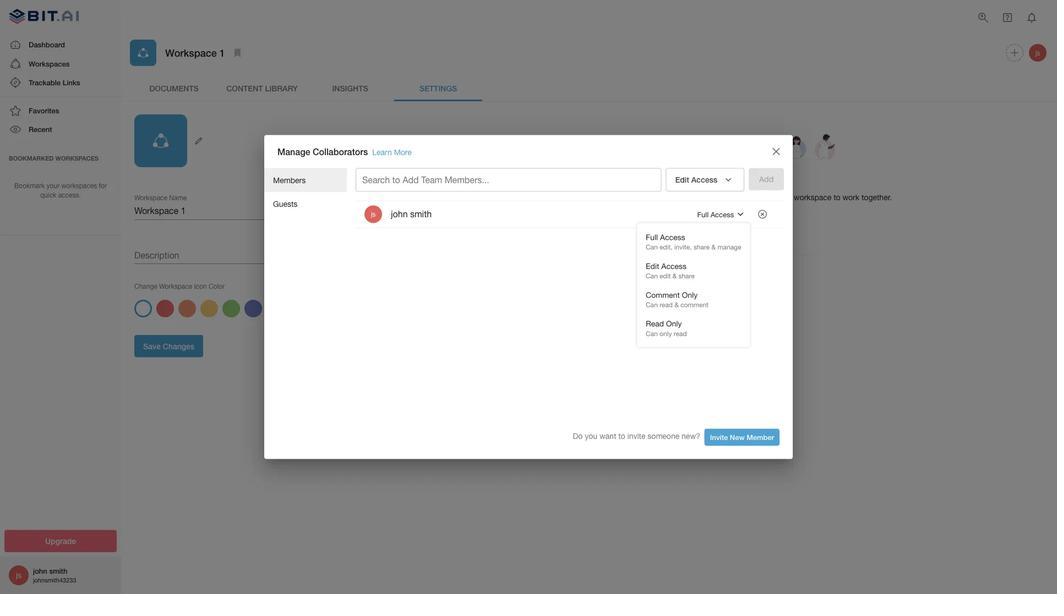 Task type: describe. For each thing, give the bounding box(es) containing it.
read only can only read
[[646, 320, 687, 338]]

guests button
[[264, 192, 347, 216]]

only
[[660, 330, 672, 338]]

search to add team members...
[[362, 175, 489, 185]]

this inside manage collaborators add or remove collaborators to this workspace to work together.
[[780, 193, 792, 202]]

workspaces button
[[0, 54, 121, 73]]

johnsmith43233
[[33, 577, 76, 584]]

john smith johnsmith43233
[[33, 567, 76, 584]]

dashboard
[[29, 41, 65, 49]]

settings
[[420, 84, 457, 93]]

color
[[209, 283, 225, 290]]

dashboard button
[[0, 36, 121, 54]]

icon
[[194, 283, 207, 290]]

new?
[[682, 432, 700, 441]]

access for full access
[[711, 210, 734, 219]]

add for manage
[[670, 193, 684, 202]]

guests
[[273, 200, 298, 209]]

workspaces
[[55, 155, 99, 162]]

manage collaborators learn more
[[278, 146, 412, 157]]

collaborators for manage collaborators learn more
[[313, 146, 368, 157]]

access for full access can edit, invite, share & manage
[[660, 233, 685, 242]]

js inside button
[[1036, 49, 1040, 57]]

changes
[[163, 342, 194, 351]]

settings link
[[394, 75, 482, 101]]

work
[[843, 193, 860, 202]]

trackable
[[29, 78, 61, 87]]

read inside read only can only read
[[674, 330, 687, 338]]

js button
[[1028, 42, 1049, 63]]

save changes button
[[134, 335, 203, 358]]

john smith
[[391, 209, 432, 219]]

comment only can read & comment
[[646, 291, 709, 309]]

manage collaborators add or remove collaborators to this workspace to work together.
[[670, 178, 892, 202]]

content library
[[226, 84, 298, 93]]

workspace 1
[[165, 47, 225, 59]]

comment
[[681, 301, 709, 309]]

bookmarked
[[9, 155, 54, 162]]

documents
[[149, 84, 199, 93]]

invite new member
[[710, 433, 774, 442]]

search
[[362, 175, 390, 185]]

invite
[[628, 432, 646, 441]]

edit inside edit access can edit & share
[[646, 262, 659, 271]]

edit access button
[[666, 168, 745, 192]]

your
[[47, 182, 60, 190]]

tab list containing documents
[[130, 75, 1049, 101]]

comment
[[646, 291, 680, 300]]

read inside comment only can read & comment
[[660, 301, 673, 309]]

bookmark
[[14, 182, 45, 190]]

invite
[[710, 433, 728, 442]]

bookmarked workspaces
[[9, 155, 99, 162]]

edit for edit access
[[675, 175, 689, 185]]

delete inside "button"
[[680, 318, 702, 327]]

team
[[421, 175, 442, 185]]

can for read only
[[646, 330, 658, 338]]

full access button
[[695, 206, 750, 223]]

delete button
[[670, 310, 712, 334]]

content
[[226, 84, 263, 93]]

read
[[646, 320, 664, 329]]

for
[[99, 182, 107, 190]]

edit
[[660, 272, 671, 280]]

can for edit access
[[646, 272, 658, 280]]

workspace
[[794, 193, 832, 202]]

access.
[[58, 191, 81, 199]]

only for read only
[[666, 320, 682, 329]]

do
[[573, 432, 583, 441]]

together.
[[862, 193, 892, 202]]

save changes
[[143, 342, 194, 351]]

full for full access
[[697, 210, 709, 219]]

& for only
[[675, 301, 679, 309]]

smith for john smith
[[410, 209, 432, 219]]

recent
[[29, 125, 52, 134]]

workspace?
[[709, 292, 751, 301]]

danger
[[670, 276, 700, 287]]

only for comment only
[[682, 291, 698, 300]]

Workspace Name text field
[[134, 203, 585, 220]]

manage
[[718, 244, 741, 251]]



Task type: locate. For each thing, give the bounding box(es) containing it.
0 vertical spatial js
[[1036, 49, 1040, 57]]

collaborators inside button
[[696, 219, 744, 228]]

can down the read
[[646, 330, 658, 338]]

access up edit,
[[660, 233, 685, 242]]

members...
[[445, 175, 489, 185]]

upgrade button
[[4, 531, 117, 553]]

full up edit access can edit & share on the top
[[646, 233, 658, 242]]

john down search to add team members...
[[391, 209, 408, 219]]

1 vertical spatial add
[[670, 193, 684, 202]]

can
[[646, 244, 658, 251], [646, 272, 658, 280], [646, 301, 658, 309], [646, 330, 658, 338]]

1 horizontal spatial add
[[670, 193, 684, 202]]

smith inside john smith johnsmith43233
[[49, 567, 67, 576]]

full access can edit, invite, share & manage
[[646, 233, 741, 251]]

share
[[694, 244, 710, 251], [679, 272, 695, 280]]

2 horizontal spatial js
[[1036, 49, 1040, 57]]

learn
[[372, 148, 392, 157]]

& left manage
[[712, 244, 716, 251]]

& down comment
[[675, 301, 679, 309]]

edit collaborators
[[680, 219, 744, 228]]

Workspace Description text field
[[134, 247, 585, 264]]

edit for edit collaborators
[[680, 219, 694, 228]]

1 vertical spatial smith
[[49, 567, 67, 576]]

0 horizontal spatial john
[[33, 567, 47, 576]]

john inside john smith johnsmith43233
[[33, 567, 47, 576]]

0 vertical spatial read
[[660, 301, 673, 309]]

1 vertical spatial read
[[674, 330, 687, 338]]

this left workspace
[[780, 193, 792, 202]]

favorites
[[29, 106, 59, 115]]

share for edit access
[[679, 272, 695, 280]]

2 vertical spatial &
[[675, 301, 679, 309]]

0 vertical spatial share
[[694, 244, 710, 251]]

collaborators up collaborators
[[705, 178, 761, 188]]

workspace
[[165, 47, 217, 59], [159, 283, 192, 290]]

0 vertical spatial collaborators
[[313, 146, 368, 157]]

smith for john smith johnsmith43233
[[49, 567, 67, 576]]

0 horizontal spatial smith
[[49, 567, 67, 576]]

can left edit
[[646, 272, 658, 280]]

only up comment
[[682, 291, 698, 300]]

change
[[134, 283, 157, 290]]

member
[[747, 433, 774, 442]]

can inside edit access can edit & share
[[646, 272, 658, 280]]

can inside comment only can read & comment
[[646, 301, 658, 309]]

access up edit collaborators
[[711, 210, 734, 219]]

this
[[780, 193, 792, 202], [694, 292, 707, 301]]

access for edit access can edit & share
[[662, 262, 687, 271]]

access inside edit access can edit & share
[[662, 262, 687, 271]]

js
[[1036, 49, 1040, 57], [371, 211, 376, 218], [16, 571, 22, 580]]

john
[[391, 209, 408, 219], [33, 567, 47, 576]]

smith up johnsmith43233
[[49, 567, 67, 576]]

someone
[[648, 432, 680, 441]]

2 can from the top
[[646, 272, 658, 280]]

& inside edit access can edit & share
[[673, 272, 677, 280]]

1 horizontal spatial full
[[697, 210, 709, 219]]

& right edit
[[673, 272, 677, 280]]

to
[[392, 175, 400, 185], [771, 193, 777, 202], [834, 193, 841, 202], [619, 432, 625, 441]]

1 vertical spatial manage
[[670, 178, 703, 188]]

1 vertical spatial workspace
[[159, 283, 192, 290]]

manage up or
[[670, 178, 703, 188]]

can for full access
[[646, 244, 658, 251]]

full access
[[697, 210, 734, 219]]

1 vertical spatial delete
[[680, 318, 702, 327]]

edit access can edit & share
[[646, 262, 695, 280]]

add inside manage collaborators dialog
[[403, 175, 419, 185]]

0 horizontal spatial js
[[16, 571, 22, 580]]

access
[[692, 175, 718, 185], [711, 210, 734, 219], [660, 233, 685, 242], [662, 262, 687, 271]]

0 horizontal spatial this
[[694, 292, 707, 301]]

trackable links
[[29, 78, 80, 87]]

js inside manage collaborators dialog
[[371, 211, 376, 218]]

can left edit,
[[646, 244, 658, 251]]

1
[[220, 47, 225, 59]]

collaborators left learn
[[313, 146, 368, 157]]

documents link
[[130, 75, 218, 101]]

collaborators inside dialog
[[313, 146, 368, 157]]

share for full access
[[694, 244, 710, 251]]

save
[[143, 342, 161, 351]]

1 vertical spatial collaborators
[[705, 178, 761, 188]]

4 can from the top
[[646, 330, 658, 338]]

can for comment only
[[646, 301, 658, 309]]

edit up or
[[675, 175, 689, 185]]

3 can from the top
[[646, 301, 658, 309]]

change workspace icon color
[[134, 283, 225, 290]]

1 vertical spatial &
[[673, 272, 677, 280]]

recent button
[[0, 120, 121, 139]]

favorites button
[[0, 101, 121, 120]]

can inside full access can edit, invite, share & manage
[[646, 244, 658, 251]]

add left or
[[670, 193, 684, 202]]

& inside comment only can read & comment
[[675, 301, 679, 309]]

want
[[600, 432, 616, 441]]

add for search
[[403, 175, 419, 185]]

can inside read only can only read
[[646, 330, 658, 338]]

1 horizontal spatial john
[[391, 209, 408, 219]]

0 vertical spatial manage
[[278, 146, 310, 157]]

smith inside manage collaborators dialog
[[410, 209, 432, 219]]

&
[[712, 244, 716, 251], [673, 272, 677, 280], [675, 301, 679, 309]]

edit access
[[675, 175, 718, 185]]

& for access
[[673, 272, 677, 280]]

invite,
[[674, 244, 692, 251]]

full up edit collaborators
[[697, 210, 709, 219]]

0 horizontal spatial read
[[660, 301, 673, 309]]

collaborators down full access
[[696, 219, 744, 228]]

john up johnsmith43233
[[33, 567, 47, 576]]

to right search at the top of the page
[[392, 175, 400, 185]]

tab list
[[130, 75, 1049, 101]]

more
[[394, 148, 412, 157]]

to right collaborators
[[771, 193, 777, 202]]

share inside edit access can edit & share
[[679, 272, 695, 280]]

edit up full access can edit, invite, share & manage
[[680, 219, 694, 228]]

0 vertical spatial &
[[712, 244, 716, 251]]

0 horizontal spatial add
[[403, 175, 419, 185]]

manage up members
[[278, 146, 310, 157]]

you
[[585, 432, 598, 441]]

manage inside manage collaborators add or remove collaborators to this workspace to work together.
[[670, 178, 703, 188]]

manage inside dialog
[[278, 146, 310, 157]]

to right want in the bottom right of the page
[[619, 432, 625, 441]]

1 vertical spatial full
[[646, 233, 658, 242]]

0 horizontal spatial manage
[[278, 146, 310, 157]]

access inside 'button'
[[711, 210, 734, 219]]

workspaces
[[29, 59, 70, 68]]

share right edit
[[679, 272, 695, 280]]

full for full access can edit, invite, share & manage
[[646, 233, 658, 242]]

access for edit access
[[692, 175, 718, 185]]

0 vertical spatial smith
[[410, 209, 432, 219]]

2 vertical spatial edit
[[646, 262, 659, 271]]

0 horizontal spatial full
[[646, 233, 658, 242]]

library
[[265, 84, 298, 93]]

1 vertical spatial this
[[694, 292, 707, 301]]

only up only on the bottom right of page
[[666, 320, 682, 329]]

john for john smith johnsmith43233
[[33, 567, 47, 576]]

1 can from the top
[[646, 244, 658, 251]]

manage for manage collaborators add or remove collaborators to this workspace to work together.
[[670, 178, 703, 188]]

collaborators for manage collaborators add or remove collaborators to this workspace to work together.
[[705, 178, 761, 188]]

remove
[[696, 193, 721, 202]]

0 vertical spatial this
[[780, 193, 792, 202]]

delete down "danger"
[[670, 292, 692, 301]]

0 vertical spatial delete
[[670, 292, 692, 301]]

add inside manage collaborators add or remove collaborators to this workspace to work together.
[[670, 193, 684, 202]]

content library link
[[218, 75, 306, 101]]

0 vertical spatial only
[[682, 291, 698, 300]]

access up edit
[[662, 262, 687, 271]]

john for john smith
[[391, 209, 408, 219]]

access inside full access can edit, invite, share & manage
[[660, 233, 685, 242]]

1 vertical spatial share
[[679, 272, 695, 280]]

access up "remove"
[[692, 175, 718, 185]]

only inside comment only can read & comment
[[682, 291, 698, 300]]

collaborators
[[723, 193, 768, 202]]

smith
[[410, 209, 432, 219], [49, 567, 67, 576]]

workspace left icon
[[159, 283, 192, 290]]

this inside danger zone delete this workspace?
[[694, 292, 707, 301]]

1 horizontal spatial read
[[674, 330, 687, 338]]

1 horizontal spatial manage
[[670, 178, 703, 188]]

2 vertical spatial collaborators
[[696, 219, 744, 228]]

full inside full access 'button'
[[697, 210, 709, 219]]

1 vertical spatial js
[[371, 211, 376, 218]]

add left team
[[403, 175, 419, 185]]

manage collaborators dialog
[[264, 135, 793, 459]]

or
[[686, 193, 693, 202]]

edit up comment
[[646, 262, 659, 271]]

edit collaborators button
[[670, 212, 753, 235]]

delete down comment
[[680, 318, 702, 327]]

workspaces
[[61, 182, 97, 190]]

& inside full access can edit, invite, share & manage
[[712, 244, 716, 251]]

0 vertical spatial full
[[697, 210, 709, 219]]

full inside full access can edit, invite, share & manage
[[646, 233, 658, 242]]

danger zone delete this workspace?
[[670, 276, 751, 301]]

can down comment
[[646, 301, 658, 309]]

delete
[[670, 292, 692, 301], [680, 318, 702, 327]]

0 vertical spatial john
[[391, 209, 408, 219]]

collaborators inside manage collaborators add or remove collaborators to this workspace to work together.
[[705, 178, 761, 188]]

smith down search to add team members...
[[410, 209, 432, 219]]

1 horizontal spatial this
[[780, 193, 792, 202]]

1 vertical spatial john
[[33, 567, 47, 576]]

manage
[[278, 146, 310, 157], [670, 178, 703, 188]]

0 vertical spatial workspace
[[165, 47, 217, 59]]

0 vertical spatial edit
[[675, 175, 689, 185]]

1 vertical spatial only
[[666, 320, 682, 329]]

read right only on the bottom right of page
[[674, 330, 687, 338]]

trackable links button
[[0, 73, 121, 92]]

this up comment
[[694, 292, 707, 301]]

1 vertical spatial edit
[[680, 219, 694, 228]]

share inside full access can edit, invite, share & manage
[[694, 244, 710, 251]]

john inside manage collaborators dialog
[[391, 209, 408, 219]]

upgrade
[[45, 537, 76, 546]]

manage for manage collaborators learn more
[[278, 146, 310, 157]]

bookmark image
[[231, 46, 244, 59]]

insights link
[[306, 75, 394, 101]]

insights
[[332, 84, 368, 93]]

2 vertical spatial js
[[16, 571, 22, 580]]

do you want to invite someone new?
[[573, 432, 700, 441]]

collaborators for edit collaborators
[[696, 219, 744, 228]]

links
[[63, 78, 80, 87]]

read down comment
[[660, 301, 673, 309]]

members button
[[264, 168, 347, 192]]

only inside read only can only read
[[666, 320, 682, 329]]

new
[[730, 433, 745, 442]]

0 vertical spatial add
[[403, 175, 419, 185]]

bookmark your workspaces for quick access.
[[14, 182, 107, 199]]

quick
[[40, 191, 56, 199]]

to left work
[[834, 193, 841, 202]]

access inside button
[[692, 175, 718, 185]]

members
[[273, 176, 306, 185]]

1 horizontal spatial smith
[[410, 209, 432, 219]]

workspace left 1
[[165, 47, 217, 59]]

add
[[403, 175, 419, 185], [670, 193, 684, 202]]

delete inside danger zone delete this workspace?
[[670, 292, 692, 301]]

learn more link
[[372, 148, 412, 157]]

1 horizontal spatial js
[[371, 211, 376, 218]]

only
[[682, 291, 698, 300], [666, 320, 682, 329]]

share right invite, at the top of page
[[694, 244, 710, 251]]

edit,
[[660, 244, 673, 251]]

zone
[[702, 276, 723, 287]]



Task type: vqa. For each thing, say whether or not it's contained in the screenshot.


